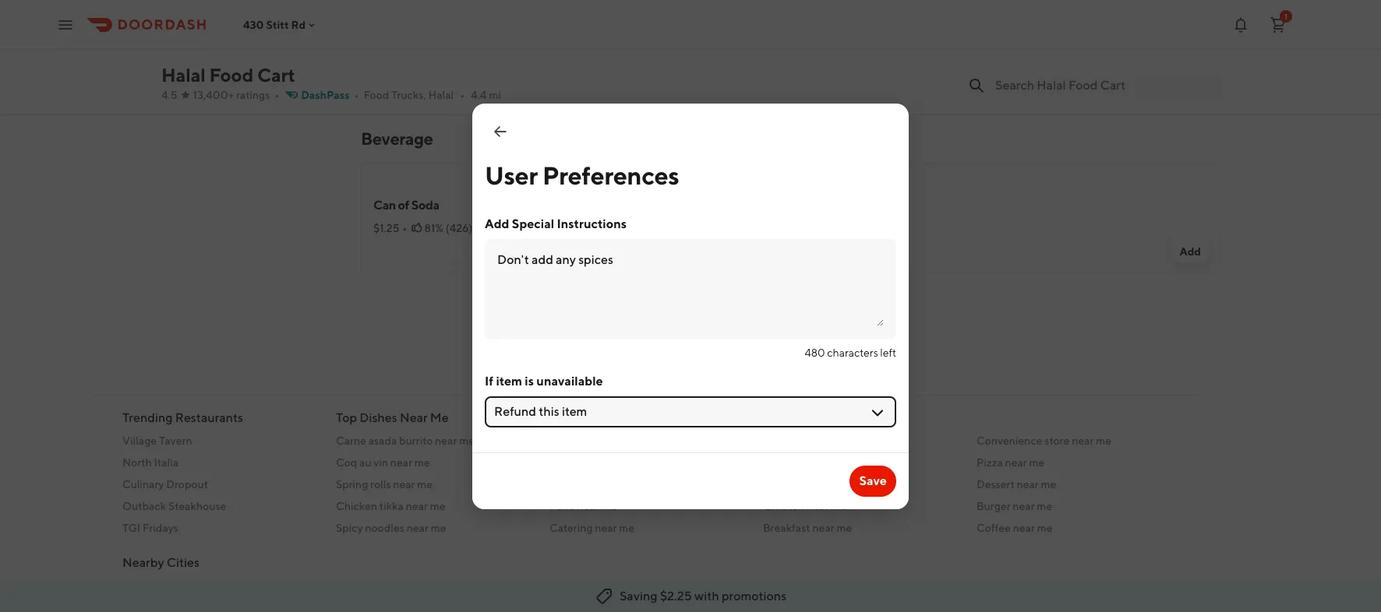 Task type: vqa. For each thing, say whether or not it's contained in the screenshot.
radio
no



Task type: locate. For each thing, give the bounding box(es) containing it.
poke
[[550, 500, 575, 513]]

1 me from the left
[[430, 411, 449, 426]]

user
[[485, 160, 538, 190]]

2 trending from the left
[[763, 411, 813, 426]]

prices
[[677, 305, 704, 316], [688, 330, 715, 341]]

chicken tikka near me link
[[336, 499, 531, 514]]

chicken up breakfast on the right bottom
[[763, 500, 805, 513]]

1 vertical spatial halal
[[428, 89, 454, 101]]

1 horizontal spatial food
[[364, 89, 389, 101]]

me down spring rolls near me link
[[430, 500, 446, 513]]

prices left the on
[[677, 305, 704, 316]]

top up the carne
[[336, 411, 357, 426]]

me down poke near me link at the bottom of page
[[619, 522, 635, 535]]

me
[[430, 411, 449, 426], [654, 411, 673, 426]]

dishes
[[360, 411, 397, 426]]

north italia link
[[122, 455, 317, 471]]

near down burger near me on the bottom of page
[[1013, 522, 1035, 535]]

81% (426)
[[424, 222, 473, 235]]

beverage
[[174, 77, 220, 90], [361, 129, 433, 149]]

burger near me link
[[977, 499, 1172, 514]]

me up pizza near me link
[[1096, 435, 1112, 447]]

1 vertical spatial food
[[364, 89, 389, 101]]

carne asada burrito near me link
[[336, 433, 531, 449]]

trending categories
[[763, 411, 878, 426]]

(426)
[[446, 222, 473, 235]]

unavailable
[[537, 374, 603, 389]]

pizza near me link
[[977, 455, 1172, 471]]

1 horizontal spatial chicken
[[763, 500, 805, 513]]

1 near from the left
[[400, 411, 428, 426]]

catering
[[550, 522, 593, 535]]

me right cuisines
[[654, 411, 673, 426]]

1
[[1285, 11, 1288, 21]]

me up the carne asada burrito near me 'link'
[[430, 411, 449, 426]]

with
[[695, 589, 719, 604]]

0 horizontal spatial near
[[400, 411, 428, 426]]

2 near from the left
[[624, 411, 652, 426]]

top for top dishes near me
[[336, 411, 357, 426]]

by
[[830, 305, 841, 316]]

beverage down meals
[[174, 77, 220, 90]]

prices for prices on this menu are set directly by the merchant
[[677, 305, 704, 316]]

differ
[[737, 330, 761, 341]]

chicken near me link
[[763, 499, 958, 514]]

food left trucks,
[[364, 89, 389, 101]]

chicken near me
[[763, 500, 846, 513]]

Add Special Instructions text field
[[497, 251, 884, 326]]

me
[[459, 435, 475, 447], [1096, 435, 1112, 447], [415, 457, 430, 469], [1029, 457, 1045, 469], [417, 479, 433, 491], [838, 479, 853, 491], [1041, 479, 1057, 491], [430, 500, 446, 513], [601, 500, 617, 513], [831, 500, 846, 513], [1037, 500, 1053, 513], [431, 522, 446, 535], [619, 522, 635, 535], [837, 522, 852, 535], [1037, 522, 1053, 535]]

halal right trucks,
[[428, 89, 454, 101]]

characters
[[827, 346, 878, 359]]

near up burger near me on the bottom of page
[[1017, 479, 1039, 491]]

food
[[209, 64, 254, 86], [364, 89, 389, 101]]

poke near me
[[550, 500, 617, 513]]

0 vertical spatial prices
[[677, 305, 704, 316]]

0 vertical spatial beverage
[[174, 77, 220, 90]]

carne
[[336, 435, 366, 447]]

left
[[880, 346, 896, 359]]

1 horizontal spatial beverage
[[361, 129, 433, 149]]

prices left may
[[688, 330, 715, 341]]

halal food cart
[[161, 64, 295, 86]]

cart
[[257, 64, 295, 86]]

4.5
[[161, 89, 177, 101]]

preferences
[[542, 160, 679, 190]]

near up burrito
[[400, 411, 428, 426]]

coq au vin near me link
[[336, 455, 531, 471]]

near down sandwich near me
[[807, 500, 829, 513]]

near right cuisines
[[624, 411, 652, 426]]

asada
[[368, 435, 397, 447]]

noodles
[[365, 522, 404, 535]]

near up 'coq au vin near me' link
[[435, 435, 457, 447]]

near up dessert near me on the bottom
[[1005, 457, 1027, 469]]

me down 'coq au vin near me' link
[[417, 479, 433, 491]]

$1.25
[[373, 222, 400, 235]]

0 horizontal spatial top
[[336, 411, 357, 426]]

sandwich near me link
[[763, 477, 958, 493]]

• right dashpass
[[354, 89, 359, 101]]

may
[[717, 330, 735, 341]]

chicken for top
[[336, 500, 377, 513]]

fork
[[155, 580, 177, 592]]

village tavern link
[[122, 433, 317, 449]]

0 vertical spatial halal
[[161, 64, 206, 86]]

me down chicken near me link
[[837, 522, 852, 535]]

1 horizontal spatial me
[[654, 411, 673, 426]]

1 vertical spatial add
[[485, 216, 509, 231]]

• left 4.4
[[460, 89, 465, 101]]

item
[[496, 374, 522, 389]]

convenience store near me link
[[977, 433, 1172, 449]]

• down 'cart'
[[275, 89, 279, 101]]

spicy noodles near me link
[[336, 521, 531, 536]]

steakhouse
[[168, 500, 226, 513]]

add button
[[1170, 62, 1211, 87], [1170, 239, 1211, 264]]

top cuisines near me
[[550, 411, 673, 426]]

tikka
[[380, 500, 404, 513]]

1 vertical spatial prices
[[688, 330, 715, 341]]

2 chicken from the left
[[763, 500, 805, 513]]

• right $1.25
[[403, 222, 407, 235]]

beverage down trucks,
[[361, 129, 433, 149]]

1 button
[[1263, 9, 1294, 40]]

can of soda
[[373, 198, 439, 213]]

1 vertical spatial add button
[[1170, 239, 1211, 264]]

me up the breakfast near me link
[[831, 500, 846, 513]]

$1.25 •
[[373, 222, 407, 235]]

open menu image
[[56, 15, 75, 34]]

me down dessert near me on the bottom
[[1037, 500, 1053, 513]]

griers
[[122, 580, 152, 592]]

notification bell image
[[1232, 15, 1250, 34]]

of
[[398, 198, 409, 213]]

tavern
[[159, 435, 192, 447]]

near for dishes
[[400, 411, 428, 426]]

1 horizontal spatial near
[[624, 411, 652, 426]]

me up catering near me
[[601, 500, 617, 513]]

poke near me link
[[550, 499, 744, 514]]

trending up village
[[122, 411, 173, 426]]

1 vertical spatial beverage
[[361, 129, 433, 149]]

Item Search search field
[[995, 77, 1207, 94]]

me up chicken near me link
[[838, 479, 853, 491]]

0 horizontal spatial food
[[209, 64, 254, 86]]

me for top cuisines near me
[[654, 411, 673, 426]]

spicy noodles near me
[[336, 522, 446, 535]]

top left cuisines
[[550, 411, 571, 426]]

2 me from the left
[[654, 411, 673, 426]]

1 horizontal spatial top
[[550, 411, 571, 426]]

1 trending from the left
[[122, 411, 173, 426]]

me down chicken tikka near me link on the bottom of page
[[431, 522, 446, 535]]

add inside user preferences dialog
[[485, 216, 509, 231]]

0 horizontal spatial me
[[430, 411, 449, 426]]

chicken tikka near me
[[336, 500, 446, 513]]

near down "chicken near me"
[[813, 522, 835, 535]]

1 chicken from the left
[[336, 500, 377, 513]]

halal down meals
[[161, 64, 206, 86]]

2 top from the left
[[550, 411, 571, 426]]

chicken down spring at the left of page
[[336, 500, 377, 513]]

1 horizontal spatial trending
[[763, 411, 813, 426]]

me up 'coq au vin near me' link
[[459, 435, 475, 447]]

top for top cuisines near me
[[550, 411, 571, 426]]

near inside 'link'
[[435, 435, 457, 447]]

0 horizontal spatial chicken
[[336, 500, 377, 513]]

0 vertical spatial add button
[[1170, 62, 1211, 87]]

2 add button from the top
[[1170, 239, 1211, 264]]

italia
[[154, 457, 179, 469]]

can
[[373, 198, 396, 213]]

are
[[764, 305, 777, 316]]

if item is unavailable
[[485, 374, 603, 389]]

cities
[[167, 556, 200, 571]]

au
[[359, 457, 371, 469]]

outback steakhouse
[[122, 500, 226, 513]]

pizza
[[977, 457, 1003, 469]]

between
[[763, 330, 802, 341]]

430 stitt rd button
[[243, 18, 318, 31]]

spring
[[336, 479, 368, 491]]

0 horizontal spatial trending
[[122, 411, 173, 426]]

near right rolls
[[393, 479, 415, 491]]

near down chicken tikka near me link on the bottom of page
[[407, 522, 429, 535]]

cuisines
[[573, 411, 621, 426]]

trending left categories
[[763, 411, 813, 426]]

sandwich near me
[[763, 479, 853, 491]]

0 horizontal spatial beverage
[[174, 77, 220, 90]]

1 top from the left
[[336, 411, 357, 426]]

near down dessert near me on the bottom
[[1013, 500, 1035, 513]]

food up 13,400+ ratings •
[[209, 64, 254, 86]]

tgi fridays
[[122, 522, 178, 535]]

1 horizontal spatial halal
[[428, 89, 454, 101]]

griers fork
[[122, 580, 177, 592]]

0 vertical spatial food
[[209, 64, 254, 86]]

81%
[[424, 222, 444, 235]]

me down burrito
[[415, 457, 430, 469]]

top
[[336, 411, 357, 426], [550, 411, 571, 426]]

saving
[[620, 589, 657, 604]]

user preferences dialog
[[472, 103, 909, 509]]



Task type: describe. For each thing, give the bounding box(es) containing it.
menu
[[737, 305, 762, 316]]

chicken for trending
[[763, 500, 805, 513]]

near right tikka
[[406, 500, 428, 513]]

rd
[[291, 18, 306, 31]]

dashpass •
[[301, 89, 359, 101]]

promotions
[[722, 589, 787, 604]]

convenience store near me
[[977, 435, 1112, 447]]

back image
[[491, 122, 510, 141]]

near down 'poke near me'
[[595, 522, 617, 535]]

near up pizza near me link
[[1072, 435, 1094, 447]]

convenience
[[977, 435, 1043, 447]]

near up catering near me
[[577, 500, 599, 513]]

saving $2.25 with promotions
[[620, 589, 787, 604]]

9. falafel on pita image
[[674, 0, 784, 96]]

popular items button
[[161, 13, 342, 41]]

meals button
[[161, 41, 342, 69]]

2 vertical spatial add
[[1180, 246, 1201, 258]]

culinary dropout
[[122, 479, 208, 491]]

trending for trending restaurants
[[122, 411, 173, 426]]

0 vertical spatial add
[[1180, 68, 1201, 80]]

nearby cities
[[122, 556, 200, 571]]

items
[[215, 21, 242, 34]]

set
[[779, 305, 793, 316]]

pizza near me
[[977, 457, 1045, 469]]

dessert
[[977, 479, 1015, 491]]

breakfast near me link
[[763, 521, 958, 536]]

me for top dishes near me
[[430, 411, 449, 426]]

0 horizontal spatial halal
[[161, 64, 206, 86]]

tgi
[[122, 522, 140, 535]]

village tavern
[[122, 435, 192, 447]]

dessert near me link
[[977, 477, 1172, 493]]

prices for prices may differ between delivery and pickup.
[[688, 330, 715, 341]]

popular items
[[174, 21, 242, 34]]

spring rolls near me
[[336, 479, 433, 491]]

save button
[[850, 466, 896, 497]]

catering near me
[[550, 522, 635, 535]]

meals
[[174, 49, 203, 62]]

griers fork link
[[122, 578, 317, 594]]

me inside 'link'
[[459, 435, 475, 447]]

culinary dropout link
[[122, 477, 317, 493]]

480 characters left
[[805, 346, 896, 359]]

coffee near me link
[[977, 521, 1172, 536]]

soda
[[411, 198, 439, 213]]

me down convenience store near me
[[1029, 457, 1045, 469]]

me down burger near me link
[[1037, 522, 1053, 535]]

trending restaurants
[[122, 411, 243, 426]]

outback steakhouse link
[[122, 499, 317, 514]]

vin
[[374, 457, 388, 469]]

is
[[525, 374, 534, 389]]

carne asada burrito near me
[[336, 435, 475, 447]]

430 stitt rd
[[243, 18, 306, 31]]

1 add button from the top
[[1170, 62, 1211, 87]]

spring rolls near me link
[[336, 477, 531, 493]]

culinary
[[122, 479, 164, 491]]

dashpass
[[301, 89, 350, 101]]

coffee
[[977, 522, 1011, 535]]

village
[[122, 435, 157, 447]]

pickup.
[[860, 330, 892, 341]]

near right vin
[[390, 457, 412, 469]]

near for cuisines
[[624, 411, 652, 426]]

sandwich
[[763, 479, 811, 491]]

dessert near me
[[977, 479, 1057, 491]]

13,400+ ratings •
[[193, 89, 279, 101]]

coffee near me
[[977, 522, 1053, 535]]

burrito
[[399, 435, 433, 447]]

the
[[842, 305, 857, 316]]

if
[[485, 374, 494, 389]]

7. falafel salad image
[[1109, 0, 1220, 96]]

popular
[[174, 21, 213, 34]]

4.4
[[471, 89, 487, 101]]

430
[[243, 18, 264, 31]]

trending for trending categories
[[763, 411, 813, 426]]

rolls
[[370, 479, 391, 491]]

mi
[[489, 89, 501, 101]]

restaurants
[[175, 411, 243, 426]]

me up burger near me link
[[1041, 479, 1057, 491]]

prices on this menu are set directly by the merchant
[[677, 305, 901, 316]]

1 items, open order cart image
[[1269, 15, 1288, 34]]

near up "chicken near me"
[[814, 479, 836, 491]]

coq au vin near me
[[336, 457, 430, 469]]

dropout
[[166, 479, 208, 491]]

instructions
[[557, 216, 627, 231]]

top dishes near me
[[336, 411, 449, 426]]

on
[[706, 305, 717, 316]]

burger
[[977, 500, 1011, 513]]

fridays
[[143, 522, 178, 535]]

burger near me
[[977, 500, 1053, 513]]

user preferences
[[485, 160, 679, 190]]



